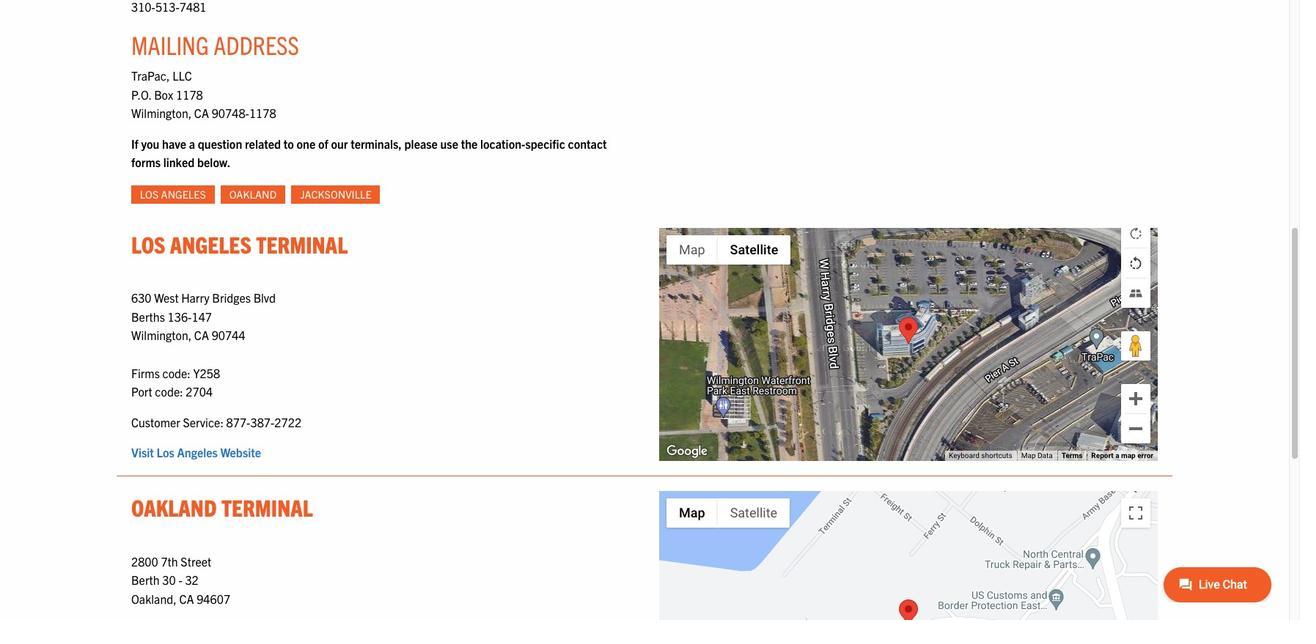 Task type: locate. For each thing, give the bounding box(es) containing it.
2 satellite button from the top
[[718, 499, 790, 529]]

30
[[162, 573, 176, 588]]

los up the 630
[[131, 229, 165, 258]]

1 vertical spatial menu bar
[[667, 499, 790, 529]]

1 vertical spatial wilmington,
[[131, 328, 192, 343]]

90744
[[212, 328, 245, 343]]

los angeles terminal
[[131, 229, 348, 258]]

1 vertical spatial los
[[131, 229, 165, 258]]

los down forms
[[140, 188, 159, 201]]

below.
[[197, 155, 231, 170]]

1 map button from the top
[[667, 235, 718, 265]]

7th
[[161, 554, 178, 569]]

oakland inside oakland link
[[229, 188, 277, 201]]

oakland up 7th
[[131, 493, 217, 522]]

ca
[[194, 106, 209, 120], [194, 328, 209, 343], [179, 592, 194, 607]]

a
[[189, 136, 195, 151], [1116, 452, 1120, 460]]

0 vertical spatial menu bar
[[667, 235, 791, 265]]

ca down 32 on the left bottom of page
[[179, 592, 194, 607]]

satellite
[[731, 242, 779, 257], [731, 506, 778, 521]]

1 satellite from the top
[[731, 242, 779, 257]]

map
[[679, 242, 706, 257], [1022, 452, 1036, 460], [679, 506, 706, 521]]

387-
[[251, 415, 275, 430]]

1 wilmington, from the top
[[131, 106, 192, 120]]

0 vertical spatial map
[[679, 242, 706, 257]]

p.o.
[[131, 87, 152, 102]]

angeles up 'harry'
[[170, 229, 252, 258]]

keyboard shortcuts
[[949, 452, 1013, 460]]

0 vertical spatial map button
[[667, 235, 718, 265]]

94607
[[197, 592, 230, 607]]

2 satellite from the top
[[731, 506, 778, 521]]

mailing address
[[131, 28, 299, 60]]

1 satellite button from the top
[[718, 235, 791, 265]]

you
[[141, 136, 160, 151]]

0 vertical spatial terminal
[[256, 229, 348, 258]]

map inside button
[[1022, 452, 1036, 460]]

bridges
[[212, 291, 251, 305]]

los angeles link
[[131, 185, 215, 204]]

firms code:  y258 port code:  2704
[[131, 366, 220, 399]]

code: up the 2704
[[163, 366, 191, 380]]

contact
[[568, 136, 607, 151]]

0 vertical spatial satellite
[[731, 242, 779, 257]]

keyboard
[[949, 452, 980, 460]]

ca inside trapac, llc p.o. box 1178 wilmington, ca 90748-1178
[[194, 106, 209, 120]]

2 vertical spatial ca
[[179, 592, 194, 607]]

1 vertical spatial map
[[1022, 452, 1036, 460]]

wilmington, down berths
[[131, 328, 192, 343]]

map button for oakland terminal
[[667, 499, 718, 529]]

0 vertical spatial satellite button
[[718, 235, 791, 265]]

oakland
[[229, 188, 277, 201], [131, 493, 217, 522]]

2 vertical spatial map
[[679, 506, 706, 521]]

terminal down website
[[221, 493, 313, 522]]

2 map button from the top
[[667, 499, 718, 529]]

terminals,
[[351, 136, 402, 151]]

map button for los angeles terminal
[[667, 235, 718, 265]]

berths
[[131, 309, 165, 324]]

angeles
[[161, 188, 206, 201], [170, 229, 252, 258], [177, 446, 218, 460]]

0 vertical spatial oakland
[[229, 188, 277, 201]]

wilmington,
[[131, 106, 192, 120], [131, 328, 192, 343]]

terminal down jacksonville link
[[256, 229, 348, 258]]

1178
[[176, 87, 203, 102], [249, 106, 276, 120]]

1 vertical spatial map button
[[667, 499, 718, 529]]

1 horizontal spatial a
[[1116, 452, 1120, 460]]

wilmington, down box
[[131, 106, 192, 120]]

report
[[1092, 452, 1114, 460]]

630 west harry bridges blvd berths 136-147 wilmington, ca 90744
[[131, 291, 276, 343]]

error
[[1138, 452, 1154, 460]]

1178 down llc
[[176, 87, 203, 102]]

satellite button for los angeles terminal
[[718, 235, 791, 265]]

0 vertical spatial 1178
[[176, 87, 203, 102]]

related
[[245, 136, 281, 151]]

satellite button
[[718, 235, 791, 265], [718, 499, 790, 529]]

angeles down linked
[[161, 188, 206, 201]]

shortcuts
[[982, 452, 1013, 460]]

firms
[[131, 366, 160, 380]]

report a map error
[[1092, 452, 1154, 460]]

a left map
[[1116, 452, 1120, 460]]

map data
[[1022, 452, 1053, 460]]

use
[[441, 136, 459, 151]]

0 vertical spatial los
[[140, 188, 159, 201]]

map region for los angeles terminal
[[605, 68, 1169, 621]]

visit los angeles website
[[131, 446, 261, 460]]

angeles down "service:"
[[177, 446, 218, 460]]

877-
[[226, 415, 251, 430]]

1 menu bar from the top
[[667, 235, 791, 265]]

map button
[[667, 235, 718, 265], [667, 499, 718, 529]]

ca down 147
[[194, 328, 209, 343]]

0 vertical spatial wilmington,
[[131, 106, 192, 120]]

menu bar
[[667, 235, 791, 265], [667, 499, 790, 529]]

1 vertical spatial code:
[[155, 385, 183, 399]]

code:
[[163, 366, 191, 380], [155, 385, 183, 399]]

1178 up related
[[249, 106, 276, 120]]

1 vertical spatial a
[[1116, 452, 1120, 460]]

0 horizontal spatial a
[[189, 136, 195, 151]]

0 vertical spatial ca
[[194, 106, 209, 120]]

code: right the port
[[155, 385, 183, 399]]

a right have
[[189, 136, 195, 151]]

1 horizontal spatial oakland
[[229, 188, 277, 201]]

los for los angeles
[[140, 188, 159, 201]]

blvd
[[254, 291, 276, 305]]

wilmington, inside trapac, llc p.o. box 1178 wilmington, ca 90748-1178
[[131, 106, 192, 120]]

los
[[140, 188, 159, 201], [131, 229, 165, 258], [157, 446, 174, 460]]

1 vertical spatial angeles
[[170, 229, 252, 258]]

1 vertical spatial ca
[[194, 328, 209, 343]]

street
[[181, 554, 212, 569]]

ca left 90748-
[[194, 106, 209, 120]]

website
[[220, 446, 261, 460]]

2 wilmington, from the top
[[131, 328, 192, 343]]

jacksonville
[[300, 188, 372, 201]]

specific
[[526, 136, 566, 151]]

1 vertical spatial 1178
[[249, 106, 276, 120]]

oakland down 'below.' at the left top of the page
[[229, 188, 277, 201]]

question
[[198, 136, 242, 151]]

map region for oakland terminal
[[607, 398, 1170, 621]]

trapac,
[[131, 68, 170, 83]]

berth
[[131, 573, 160, 588]]

2 menu bar from the top
[[667, 499, 790, 529]]

0 vertical spatial a
[[189, 136, 195, 151]]

menu bar for los angeles terminal
[[667, 235, 791, 265]]

satellite for los angeles terminal
[[731, 242, 779, 257]]

0 horizontal spatial oakland
[[131, 493, 217, 522]]

2722
[[275, 415, 302, 430]]

1 vertical spatial satellite
[[731, 506, 778, 521]]

map
[[1122, 452, 1136, 460]]

-
[[179, 573, 183, 588]]

los right visit
[[157, 446, 174, 460]]

map region
[[605, 68, 1169, 621], [607, 398, 1170, 621]]

wilmington, inside the 630 west harry bridges blvd berths 136-147 wilmington, ca 90744
[[131, 328, 192, 343]]

forms
[[131, 155, 161, 170]]

terminal
[[256, 229, 348, 258], [221, 493, 313, 522]]

google image
[[663, 443, 712, 462]]

0 vertical spatial angeles
[[161, 188, 206, 201]]

1 vertical spatial satellite button
[[718, 499, 790, 529]]

1 vertical spatial oakland
[[131, 493, 217, 522]]

2 vertical spatial los
[[157, 446, 174, 460]]

please
[[405, 136, 438, 151]]

customer service: 877-387-2722
[[131, 415, 302, 430]]

oakland terminal
[[131, 493, 313, 522]]



Task type: describe. For each thing, give the bounding box(es) containing it.
0 horizontal spatial 1178
[[176, 87, 203, 102]]

port
[[131, 385, 152, 399]]

oakland link
[[221, 185, 285, 204]]

the
[[461, 136, 478, 151]]

box
[[154, 87, 173, 102]]

0 vertical spatial code:
[[163, 366, 191, 380]]

oakland,
[[131, 592, 177, 607]]

menu bar for oakland terminal
[[667, 499, 790, 529]]

satellite button for oakland terminal
[[718, 499, 790, 529]]

have
[[162, 136, 186, 151]]

address
[[214, 28, 299, 60]]

terms link
[[1062, 452, 1083, 460]]

of
[[318, 136, 329, 151]]

los for los angeles terminal
[[131, 229, 165, 258]]

y258
[[193, 366, 220, 380]]

to
[[284, 136, 294, 151]]

map for los angeles terminal
[[679, 242, 706, 257]]

service:
[[183, 415, 224, 430]]

harry
[[181, 291, 210, 305]]

visit
[[131, 446, 154, 460]]

data
[[1038, 452, 1053, 460]]

mailing
[[131, 28, 209, 60]]

if you have a question related to one of our terminals, please use the location-specific contact forms linked below.
[[131, 136, 607, 170]]

oakland for oakland terminal
[[131, 493, 217, 522]]

our
[[331, 136, 348, 151]]

keyboard shortcuts button
[[949, 452, 1013, 462]]

2 vertical spatial angeles
[[177, 446, 218, 460]]

2800 7th street berth 30 - 32 oakland, ca 94607
[[131, 554, 230, 607]]

trapac, llc p.o. box 1178 wilmington, ca 90748-1178
[[131, 68, 276, 120]]

if
[[131, 136, 138, 151]]

los angeles
[[140, 188, 206, 201]]

ca inside 2800 7th street berth 30 - 32 oakland, ca 94607
[[179, 592, 194, 607]]

1 vertical spatial terminal
[[221, 493, 313, 522]]

2704
[[186, 385, 213, 399]]

satellite for oakland terminal
[[731, 506, 778, 521]]

angeles for los angeles terminal
[[170, 229, 252, 258]]

report a map error link
[[1092, 452, 1154, 460]]

west
[[154, 291, 179, 305]]

ca inside the 630 west harry bridges blvd berths 136-147 wilmington, ca 90744
[[194, 328, 209, 343]]

oakland for oakland
[[229, 188, 277, 201]]

136-
[[168, 309, 192, 324]]

147
[[192, 309, 212, 324]]

a inside if you have a question related to one of our terminals, please use the location-specific contact forms linked below.
[[189, 136, 195, 151]]

32
[[185, 573, 199, 588]]

jacksonville link
[[292, 185, 380, 204]]

map data button
[[1022, 452, 1053, 462]]

customer
[[131, 415, 180, 430]]

630
[[131, 291, 152, 305]]

linked
[[163, 155, 195, 170]]

location-
[[481, 136, 526, 151]]

1 horizontal spatial 1178
[[249, 106, 276, 120]]

map for oakland terminal
[[679, 506, 706, 521]]

90748-
[[212, 106, 249, 120]]

terms
[[1062, 452, 1083, 460]]

llc
[[173, 68, 192, 83]]

visit los angeles website link
[[131, 446, 261, 460]]

angeles for los angeles
[[161, 188, 206, 201]]

one
[[297, 136, 316, 151]]

2800
[[131, 554, 158, 569]]



Task type: vqa. For each thing, say whether or not it's contained in the screenshot.
the top satellite
yes



